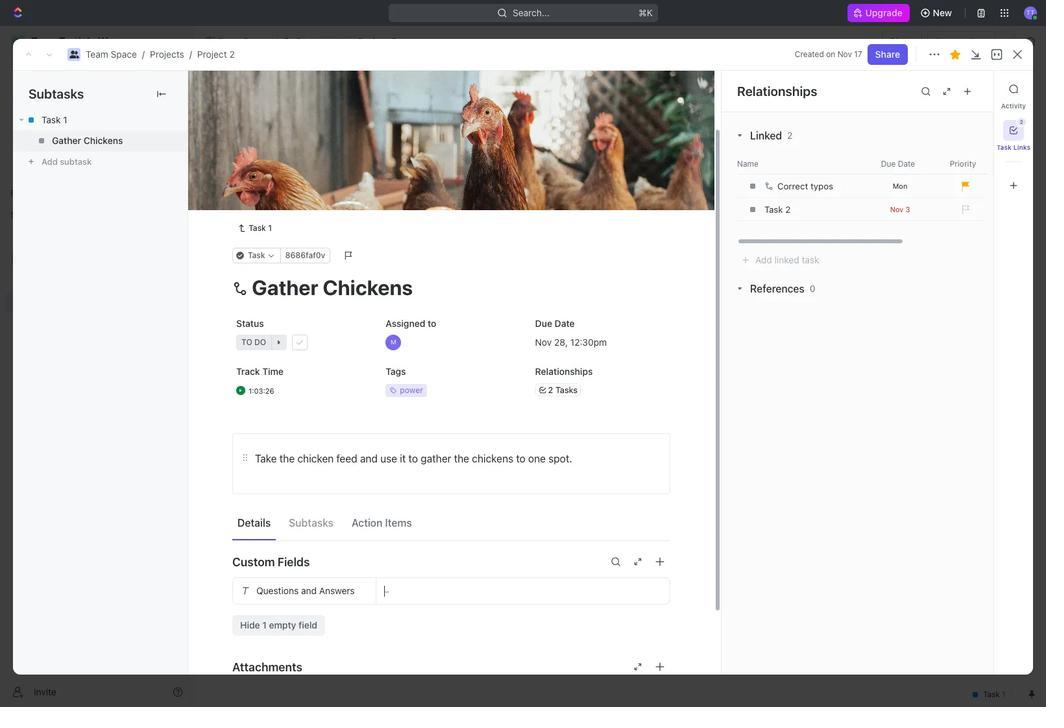 Task type: describe. For each thing, give the bounding box(es) containing it.
gather chickens
[[52, 135, 123, 146]]

priority button
[[932, 159, 997, 169]]

due for due date
[[882, 159, 896, 168]]

progress
[[251, 183, 293, 193]]

share for share button below upgrade
[[890, 36, 915, 47]]

take
[[255, 453, 277, 465]]

linked
[[751, 130, 782, 142]]

tt
[[1027, 9, 1035, 16]]

task inside dropdown button
[[248, 251, 265, 260]]

assignees
[[541, 152, 580, 162]]

team for team space / projects / project 2
[[86, 49, 108, 60]]

0 horizontal spatial team space link
[[86, 49, 137, 60]]

2 vertical spatial project
[[225, 77, 284, 99]]

upgrade
[[866, 7, 904, 18]]

nov 3
[[891, 205, 910, 213]]

nov 3 button
[[868, 205, 933, 214]]

2 inside "button"
[[1020, 119, 1024, 125]]

to right the it
[[409, 453, 418, 465]]

⌘k
[[639, 7, 653, 18]]

0 horizontal spatial projects link
[[150, 49, 184, 60]]

chickens
[[472, 453, 514, 465]]

hide for hide 1 empty field
[[240, 620, 260, 631]]

links
[[1014, 143, 1031, 151]]

8686faf0v button
[[280, 248, 331, 264]]

– text field
[[377, 578, 670, 604]]

‎task 2 link
[[762, 199, 865, 221]]

1 horizontal spatial projects link
[[280, 34, 334, 49]]

power
[[400, 386, 423, 395]]

3
[[906, 205, 910, 213]]

add task for the rightmost add task button
[[953, 83, 992, 94]]

tree inside sidebar "navigation"
[[5, 226, 188, 401]]

favorites button
[[5, 186, 50, 201]]

created
[[795, 49, 824, 59]]

automations
[[935, 36, 989, 47]]

assigned
[[386, 318, 426, 329]]

task 1 up task 2
[[262, 226, 288, 237]]

1 the from the left
[[280, 453, 295, 465]]

chickens
[[84, 135, 123, 146]]

action items
[[352, 517, 412, 529]]

references 0
[[751, 283, 816, 295]]

power button
[[382, 379, 521, 403]]

change cover button
[[595, 184, 670, 205]]

task 1 up task dropdown button
[[249, 223, 272, 233]]

0
[[810, 283, 816, 294]]

task 1 link up chickens
[[13, 110, 188, 131]]

0 horizontal spatial projects
[[150, 49, 184, 60]]

new
[[933, 7, 952, 18]]

to do
[[242, 338, 266, 347]]

assigned to
[[386, 318, 437, 329]]

‎task
[[765, 205, 783, 215]]

1 horizontal spatial projects
[[297, 36, 331, 47]]

tasks
[[556, 385, 578, 395]]

dashboards link
[[5, 129, 188, 150]]

mon button
[[868, 181, 933, 191]]

1 horizontal spatial and
[[360, 453, 378, 465]]

date
[[898, 159, 916, 168]]

search...
[[513, 7, 550, 18]]

add linked task button
[[741, 255, 820, 266]]

1 vertical spatial add task
[[349, 183, 383, 193]]

due date
[[882, 159, 916, 168]]

do
[[254, 338, 266, 347]]

task inside tab list
[[997, 143, 1012, 151]]

task links
[[997, 143, 1031, 151]]

hide button
[[669, 149, 696, 165]]

empty
[[269, 620, 296, 631]]

spaces
[[10, 210, 38, 220]]

to left one
[[516, 453, 526, 465]]

add inside button
[[42, 156, 58, 167]]

subtask
[[60, 156, 92, 167]]

2 button
[[1004, 118, 1026, 141]]

feed
[[337, 453, 358, 465]]

in
[[241, 183, 249, 193]]

1 vertical spatial project
[[197, 49, 227, 60]]

0 horizontal spatial add task button
[[256, 269, 305, 284]]

reposition button
[[534, 184, 595, 205]]

team space
[[218, 36, 269, 47]]

correct
[[778, 181, 809, 192]]

action items button
[[347, 511, 417, 535]]

change
[[603, 189, 636, 200]]

2 tasks
[[548, 385, 578, 395]]

assignees button
[[525, 149, 585, 165]]

add down calendar link
[[349, 183, 364, 193]]

track time
[[236, 366, 284, 377]]

custom fields button
[[232, 547, 671, 578]]

to inside dropdown button
[[242, 338, 252, 347]]

fields
[[278, 555, 310, 569]]

gantt
[[441, 120, 465, 131]]

due date button
[[867, 159, 932, 169]]

track
[[236, 366, 260, 377]]

details button
[[232, 511, 276, 535]]

user group image
[[13, 255, 23, 262]]

pm
[[594, 337, 607, 348]]

custom fields element
[[232, 578, 671, 636]]

invite
[[34, 687, 56, 698]]

add inside task sidebar content section
[[756, 255, 772, 266]]

0 horizontal spatial project 2 link
[[197, 49, 235, 60]]

action
[[352, 517, 383, 529]]

set priority element
[[956, 200, 975, 219]]

1 inside 1 button
[[304, 249, 308, 258]]

due date
[[535, 318, 575, 329]]

1 vertical spatial add task button
[[333, 180, 388, 196]]

space for team space / projects / project 2
[[111, 49, 137, 60]]

table link
[[391, 117, 417, 135]]

team space / projects / project 2
[[86, 49, 235, 60]]

mon
[[893, 181, 908, 190]]

references
[[751, 283, 805, 295]]

2 inside linked 2
[[788, 130, 793, 141]]

1 horizontal spatial team space link
[[202, 34, 273, 49]]

set priority image
[[956, 200, 975, 219]]

nov 28 , 12:30 pm
[[535, 337, 607, 348]]

hide for hide
[[674, 152, 691, 162]]

1:03:26
[[249, 387, 274, 395]]

0 horizontal spatial project 2
[[225, 77, 302, 99]]

linked
[[775, 255, 800, 266]]



Task type: locate. For each thing, give the bounding box(es) containing it.
reposition
[[541, 189, 587, 200]]

2 horizontal spatial add task
[[953, 83, 992, 94]]

task sidebar content section
[[719, 71, 1047, 675]]

share button right 17
[[868, 44, 908, 65]]

1 vertical spatial relationships
[[535, 366, 593, 377]]

questions and answers
[[256, 586, 355, 597]]

subtasks button
[[284, 511, 339, 535]]

typos
[[811, 181, 834, 192]]

nov inside dropdown button
[[891, 205, 904, 213]]

add task button down automations button
[[945, 79, 1000, 99]]

0 vertical spatial team
[[218, 36, 241, 47]]

user group image left team space
[[206, 38, 214, 45]]

user group image inside team space link
[[206, 38, 214, 45]]

docs link
[[5, 107, 188, 128]]

details
[[238, 517, 271, 529]]

0 horizontal spatial subtasks
[[29, 86, 84, 101]]

1:03:26 button
[[232, 379, 372, 403]]

add task button down calendar link
[[333, 180, 388, 196]]

task button
[[232, 248, 281, 264]]

custom fields
[[232, 555, 310, 569]]

share
[[890, 36, 915, 47], [876, 49, 901, 60]]

share button
[[882, 31, 923, 52], [868, 44, 908, 65]]

tags
[[386, 366, 406, 377]]

share down upgrade
[[890, 36, 915, 47]]

add task
[[953, 83, 992, 94], [349, 183, 383, 193], [262, 271, 300, 282]]

questions
[[256, 586, 299, 597]]

task 1
[[42, 114, 67, 125], [249, 223, 272, 233], [262, 226, 288, 237]]

relationships inside task sidebar content section
[[738, 83, 818, 98]]

0 horizontal spatial add task
[[262, 271, 300, 282]]

Search tasks... text field
[[885, 147, 1015, 167]]

0 horizontal spatial space
[[111, 49, 137, 60]]

0 vertical spatial project 2
[[358, 36, 397, 47]]

task 1 link up 8686faf0v on the left top of the page
[[258, 222, 450, 241]]

gather
[[421, 453, 451, 465]]

0 horizontal spatial the
[[280, 453, 295, 465]]

to
[[428, 318, 437, 329], [242, 338, 252, 347], [409, 453, 418, 465], [516, 453, 526, 465]]

1 horizontal spatial the
[[454, 453, 469, 465]]

to right assigned
[[428, 318, 437, 329]]

1 horizontal spatial project 2 link
[[342, 34, 400, 49]]

2 horizontal spatial nov
[[891, 205, 904, 213]]

1 vertical spatial and
[[301, 586, 317, 597]]

1 vertical spatial share
[[876, 49, 901, 60]]

hide inside button
[[674, 152, 691, 162]]

2
[[391, 36, 397, 47], [229, 49, 235, 60], [288, 77, 299, 99], [1020, 119, 1024, 125], [788, 130, 793, 141], [308, 183, 313, 193], [786, 205, 791, 215], [284, 248, 289, 259], [548, 385, 553, 395]]

inbox
[[31, 90, 54, 101]]

to left do at the top left
[[242, 338, 252, 347]]

calendar
[[331, 120, 370, 131]]

upgrade link
[[848, 4, 910, 22]]

nov
[[838, 49, 852, 59], [891, 205, 904, 213], [535, 337, 552, 348]]

due inside 'dropdown button'
[[882, 159, 896, 168]]

1 vertical spatial hide
[[240, 620, 260, 631]]

tags power
[[386, 366, 423, 395]]

2 horizontal spatial add task button
[[945, 79, 1000, 99]]

relationships up linked 2
[[738, 83, 818, 98]]

1
[[63, 114, 67, 125], [268, 223, 272, 233], [284, 226, 288, 237], [304, 249, 308, 258], [262, 620, 267, 631]]

28
[[554, 337, 566, 348]]

share for share button to the right of 17
[[876, 49, 901, 60]]

nov for nov 3
[[891, 205, 904, 213]]

add subtask button
[[13, 151, 188, 172]]

subtasks up fields
[[289, 517, 334, 529]]

0 vertical spatial due
[[882, 159, 896, 168]]

0 vertical spatial subtasks
[[29, 86, 84, 101]]

user group image up "home" link
[[69, 51, 79, 58]]

task
[[972, 83, 992, 94], [42, 114, 61, 125], [997, 143, 1012, 151], [366, 183, 383, 193], [249, 223, 266, 233], [262, 226, 281, 237], [262, 248, 281, 259], [248, 251, 265, 260], [281, 271, 300, 282]]

field
[[299, 620, 317, 631]]

8686faf0v
[[285, 251, 325, 260]]

add task down task 2
[[262, 271, 300, 282]]

1 vertical spatial subtasks
[[289, 517, 334, 529]]

add
[[953, 83, 970, 94], [42, 156, 58, 167], [349, 183, 364, 193], [756, 255, 772, 266], [262, 271, 278, 282]]

list link
[[289, 117, 307, 135]]

0 horizontal spatial user group image
[[69, 51, 79, 58]]

0 horizontal spatial hide
[[240, 620, 260, 631]]

0 vertical spatial user group image
[[206, 38, 214, 45]]

1 horizontal spatial add task button
[[333, 180, 388, 196]]

0 vertical spatial project
[[358, 36, 389, 47]]

0 vertical spatial add task button
[[945, 79, 1000, 99]]

0 vertical spatial hide
[[674, 152, 691, 162]]

17
[[855, 49, 863, 59]]

project 2 link
[[342, 34, 400, 49], [197, 49, 235, 60]]

‎task 2
[[765, 205, 791, 215]]

projects
[[297, 36, 331, 47], [150, 49, 184, 60]]

0 vertical spatial relationships
[[738, 83, 818, 98]]

0 horizontal spatial due
[[535, 318, 553, 329]]

relationships
[[738, 83, 818, 98], [535, 366, 593, 377]]

docs
[[31, 112, 53, 123]]

hide inside custom fields element
[[240, 620, 260, 631]]

add down task 2
[[262, 271, 278, 282]]

date
[[555, 318, 575, 329]]

nov for nov 28 , 12:30 pm
[[535, 337, 552, 348]]

1 horizontal spatial due
[[882, 159, 896, 168]]

add task button down task 2
[[256, 269, 305, 284]]

task
[[802, 255, 820, 266]]

team
[[218, 36, 241, 47], [86, 49, 108, 60]]

0 vertical spatial nov
[[838, 49, 852, 59]]

the right gather
[[454, 453, 469, 465]]

add linked task
[[756, 255, 820, 266]]

gather chickens link
[[13, 131, 188, 151]]

add task down calendar at the top of the page
[[349, 183, 383, 193]]

attachments
[[232, 661, 303, 674]]

1 horizontal spatial nov
[[838, 49, 852, 59]]

0 vertical spatial add task
[[953, 83, 992, 94]]

,
[[566, 337, 568, 348]]

task 1 link up task dropdown button
[[232, 221, 277, 236]]

tree
[[5, 226, 188, 401]]

2 vertical spatial add task
[[262, 271, 300, 282]]

1 vertical spatial due
[[535, 318, 553, 329]]

0 horizontal spatial team
[[86, 49, 108, 60]]

gather
[[52, 135, 81, 146]]

calendar link
[[329, 117, 370, 135]]

and inside custom fields element
[[301, 586, 317, 597]]

projects link
[[280, 34, 334, 49], [150, 49, 184, 60]]

the right take
[[280, 453, 295, 465]]

m
[[391, 338, 397, 346]]

change cover button
[[595, 184, 670, 205]]

0 horizontal spatial nov
[[535, 337, 552, 348]]

1 horizontal spatial subtasks
[[289, 517, 334, 529]]

add left linked
[[756, 255, 772, 266]]

attachments button
[[232, 652, 671, 683]]

spot.
[[549, 453, 573, 465]]

correct typos
[[778, 181, 834, 192]]

0 vertical spatial projects
[[297, 36, 331, 47]]

team for team space
[[218, 36, 241, 47]]

task 1 link
[[13, 110, 188, 131], [232, 221, 277, 236], [258, 222, 450, 241]]

add down automations button
[[953, 83, 970, 94]]

due for due date
[[535, 318, 553, 329]]

created on nov 17
[[795, 49, 863, 59]]

add task down automations button
[[953, 83, 992, 94]]

project 2
[[358, 36, 397, 47], [225, 77, 302, 99]]

linked 2
[[751, 130, 793, 142]]

1 horizontal spatial space
[[243, 36, 269, 47]]

nov left 17
[[838, 49, 852, 59]]

add task for leftmost add task button
[[262, 271, 300, 282]]

12:30
[[571, 337, 594, 348]]

list
[[292, 120, 307, 131]]

answers
[[319, 586, 355, 597]]

1 vertical spatial user group image
[[69, 51, 79, 58]]

1 horizontal spatial user group image
[[206, 38, 214, 45]]

tt button
[[1021, 3, 1041, 23]]

0 horizontal spatial and
[[301, 586, 317, 597]]

nov left the 3
[[891, 205, 904, 213]]

one
[[529, 453, 546, 465]]

share right 17
[[876, 49, 901, 60]]

task sidebar navigation tab list
[[997, 79, 1031, 196]]

new button
[[915, 3, 960, 23]]

Edit task name text field
[[232, 275, 671, 300]]

1 horizontal spatial add task
[[349, 183, 383, 193]]

add down dashboards
[[42, 156, 58, 167]]

sidebar navigation
[[0, 26, 194, 708]]

home link
[[5, 63, 188, 84]]

0 vertical spatial and
[[360, 453, 378, 465]]

1 vertical spatial project 2
[[225, 77, 302, 99]]

subtasks down home
[[29, 86, 84, 101]]

1 horizontal spatial team
[[218, 36, 241, 47]]

0 vertical spatial space
[[243, 36, 269, 47]]

project
[[358, 36, 389, 47], [197, 49, 227, 60], [225, 77, 284, 99]]

2 vertical spatial add task button
[[256, 269, 305, 284]]

1 horizontal spatial hide
[[674, 152, 691, 162]]

table
[[394, 120, 417, 131]]

1 inside custom fields element
[[262, 620, 267, 631]]

name
[[738, 159, 759, 168]]

task 2
[[262, 248, 289, 259]]

and left use
[[360, 453, 378, 465]]

share button down upgrade
[[882, 31, 923, 52]]

and left answers
[[301, 586, 317, 597]]

to do button
[[232, 331, 372, 354]]

team space link
[[202, 34, 273, 49], [86, 49, 137, 60]]

space for team space
[[243, 36, 269, 47]]

2 vertical spatial nov
[[535, 337, 552, 348]]

2 the from the left
[[454, 453, 469, 465]]

correct typos link
[[762, 175, 865, 197]]

1 horizontal spatial project 2
[[358, 36, 397, 47]]

custom
[[232, 555, 275, 569]]

inbox link
[[5, 85, 188, 106]]

0 vertical spatial share
[[890, 36, 915, 47]]

subtasks inside button
[[289, 517, 334, 529]]

add task button
[[945, 79, 1000, 99], [333, 180, 388, 196], [256, 269, 305, 284]]

nov left 28
[[535, 337, 552, 348]]

1 vertical spatial nov
[[891, 205, 904, 213]]

0 horizontal spatial relationships
[[535, 366, 593, 377]]

1 horizontal spatial relationships
[[738, 83, 818, 98]]

1 vertical spatial team
[[86, 49, 108, 60]]

1 vertical spatial projects
[[150, 49, 184, 60]]

task 1 up dashboards
[[42, 114, 67, 125]]

relationships up 2 tasks
[[535, 366, 593, 377]]

1 vertical spatial space
[[111, 49, 137, 60]]

change cover
[[603, 189, 662, 200]]

user group image
[[206, 38, 214, 45], [69, 51, 79, 58]]



Task type: vqa. For each thing, say whether or not it's contained in the screenshot.
THE TASK 1
yes



